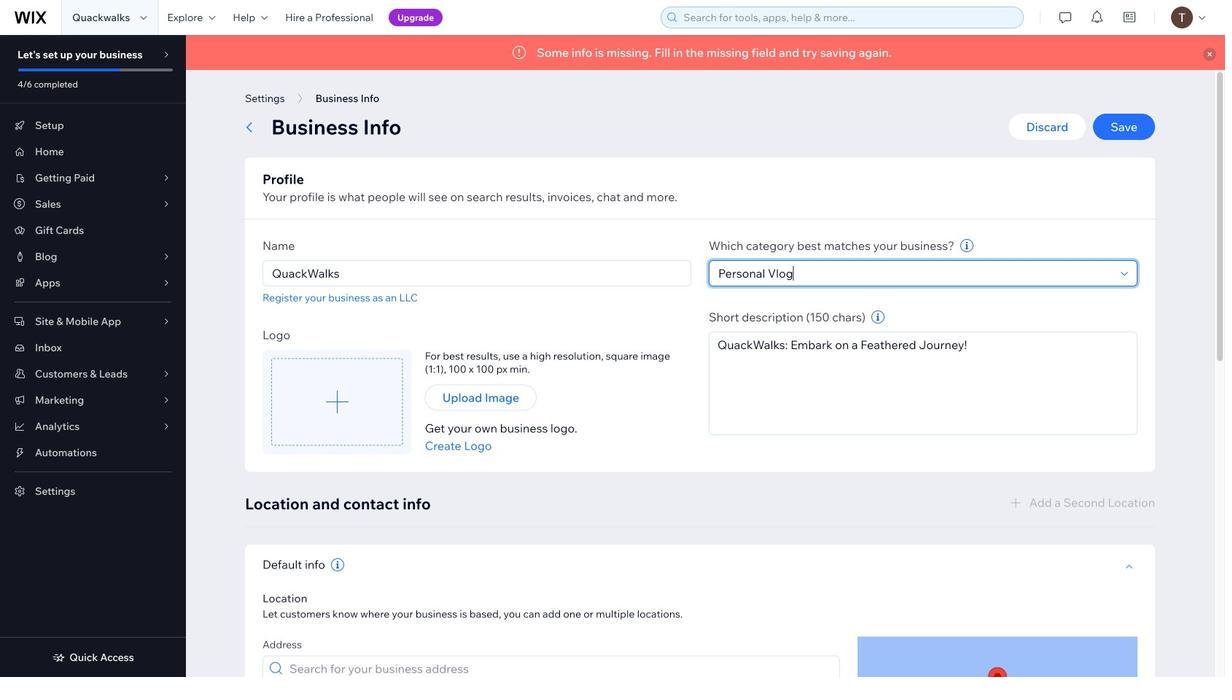 Task type: describe. For each thing, give the bounding box(es) containing it.
sidebar element
[[0, 35, 186, 678]]

Enter your business or website type field
[[714, 261, 1117, 286]]



Task type: locate. For each thing, give the bounding box(es) containing it.
Search for your business address field
[[285, 657, 835, 678]]

Describe your business here. What makes it great? Use short catchy text to tell people what you do or offer. text field
[[709, 332, 1138, 435]]

Type your business name (e.g., Amy's Shoes) field
[[268, 261, 686, 286]]

map region
[[858, 637, 1138, 678]]

alert
[[186, 35, 1225, 70], [186, 35, 1225, 70]]

Search for tools, apps, help & more... field
[[679, 7, 1019, 28]]



Task type: vqa. For each thing, say whether or not it's contained in the screenshot.
alert
yes



